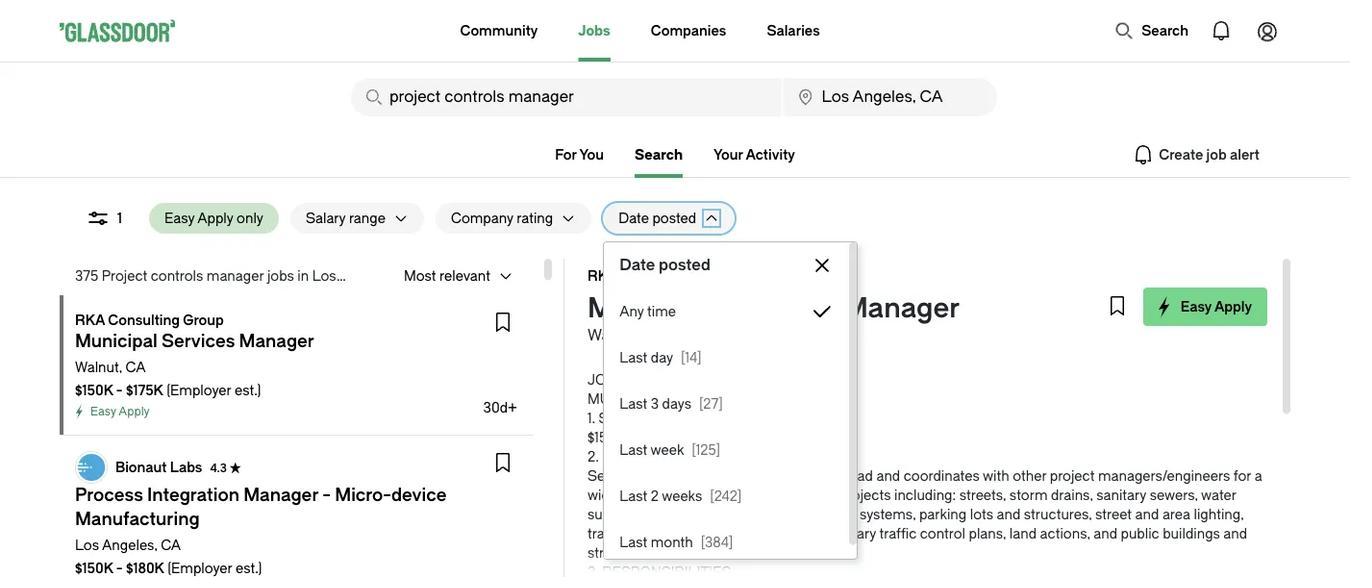 Task type: locate. For each thing, give the bounding box(es) containing it.
1 button
[[71, 203, 137, 234]]

angeles, left most
[[339, 268, 395, 284]]

group
[[696, 268, 737, 284], [183, 312, 224, 328]]

$150k left $175k
[[75, 382, 113, 398]]

consulting inside the rka consulting group municipal services manager walnut, ca
[[621, 268, 692, 284]]

2
[[651, 488, 659, 504]]

day
[[651, 350, 673, 365]]

1 vertical spatial search
[[635, 147, 683, 163]]

0 vertical spatial posted
[[653, 210, 697, 226]]

supply
[[588, 506, 629, 522]]

ca inside walnut, ca $150k - $175k (employer est.)
[[126, 359, 146, 375]]

manager
[[843, 292, 960, 325]]

project up of
[[654, 468, 698, 484]]

0 horizontal spatial project
[[654, 468, 698, 484]]

rka consulting group municipal services manager walnut, ca
[[588, 268, 960, 344]]

1 horizontal spatial easy apply
[[1181, 299, 1252, 315]]

easy apply inside button
[[1181, 299, 1252, 315]]

you
[[580, 147, 604, 163]]

2 horizontal spatial easy
[[1181, 299, 1212, 315]]

0 vertical spatial group
[[696, 268, 737, 284]]

0 vertical spatial walnut,
[[588, 327, 642, 344]]

structures,
[[1024, 506, 1092, 522]]

0 horizontal spatial public
[[682, 487, 721, 503]]

date posted up municipal at the bottom of the page
[[620, 256, 711, 274]]

description
[[620, 372, 716, 388], [602, 449, 698, 465]]

rka up municipal at the bottom of the page
[[588, 268, 617, 284]]

easy apply button
[[1143, 288, 1268, 326]]

0 vertical spatial consulting
[[621, 268, 692, 284]]

walnut, inside walnut, ca $150k - $175k (employer est.)
[[75, 359, 122, 375]]

public right of
[[682, 487, 721, 503]]

0 horizontal spatial search
[[635, 147, 683, 163]]

and down street
[[1094, 526, 1118, 542]]

1 vertical spatial easy apply
[[90, 405, 150, 418]]

1 vertical spatial easy
[[1181, 299, 1212, 315]]

signals,
[[628, 526, 676, 542]]

any time button
[[604, 289, 849, 335]]

your activity link
[[714, 147, 795, 163]]

area
[[1163, 506, 1191, 522]]

community
[[460, 23, 538, 38]]

2 $150k from the top
[[75, 560, 113, 576]]

last down supply
[[620, 534, 648, 550]]

est.) inside walnut, ca $150k - $175k (employer est.)
[[235, 382, 261, 398]]

2 vertical spatial apply
[[119, 405, 150, 418]]

consulting up municipal at the bottom of the page
[[621, 268, 692, 284]]

posted down search link
[[653, 210, 697, 226]]

- left $180k
[[116, 560, 123, 576]]

date
[[619, 210, 649, 226], [620, 256, 655, 274]]

0 vertical spatial $150k
[[75, 382, 113, 398]]

other
[[1013, 468, 1047, 484]]

activity
[[746, 147, 795, 163]]

1 horizontal spatial group
[[696, 268, 737, 284]]

private
[[793, 487, 836, 503]]

for
[[555, 147, 577, 163]]

jobs
[[578, 23, 611, 38]]

1 horizontal spatial rka
[[588, 268, 617, 284]]

1 vertical spatial apply
[[1215, 299, 1252, 315]]

and
[[877, 468, 900, 484], [765, 487, 789, 503], [772, 506, 796, 522], [997, 506, 1021, 522], [1136, 506, 1159, 522], [729, 526, 753, 542], [1094, 526, 1118, 542], [1224, 526, 1248, 542]]

ca up $180k
[[161, 537, 181, 553]]

last left '2'
[[620, 488, 648, 504]]

including:
[[894, 487, 956, 503]]

0 vertical spatial date
[[619, 210, 649, 226]]

systems, down projects
[[860, 506, 916, 522]]

1 horizontal spatial traffic
[[880, 526, 917, 542]]

1 none field from the left
[[351, 78, 782, 116]]

$150k left $180k
[[75, 560, 113, 576]]

week
[[651, 442, 684, 458]]

date up municipal at the bottom of the page
[[620, 256, 655, 274]]

(employer right $175k
[[167, 382, 231, 398]]

angeles,
[[339, 268, 395, 284], [102, 537, 157, 553]]

close dropdown image
[[811, 254, 834, 277]]

and down "landscaping"
[[729, 526, 753, 542]]

0 horizontal spatial apply
[[119, 405, 150, 418]]

and down manager/department
[[765, 487, 789, 503]]

search
[[1142, 23, 1189, 38], [635, 147, 683, 163]]

1 vertical spatial $150k
[[75, 560, 113, 576]]

$150,000.00
[[588, 429, 664, 445]]

1 horizontal spatial project
[[1050, 468, 1095, 484]]

description down the day
[[620, 372, 716, 388]]

your
[[714, 147, 743, 163]]

angeles, up $180k
[[102, 537, 157, 553]]

easy apply only button
[[149, 203, 279, 234]]

public down street
[[1121, 526, 1160, 542]]

0 vertical spatial easy
[[164, 210, 195, 226]]

2 traffic from the left
[[880, 526, 917, 542]]

consulting down project
[[108, 312, 180, 328]]

date posted list box
[[604, 289, 849, 566]]

1 vertical spatial rka
[[75, 312, 105, 328]]

and up land
[[997, 506, 1021, 522]]

actions,
[[1040, 526, 1090, 542]]

1 horizontal spatial consulting
[[621, 268, 692, 284]]

last for last week [125]
[[620, 442, 648, 458]]

rka inside the rka consulting group municipal services manager walnut, ca
[[588, 268, 617, 284]]

buildings
[[1163, 526, 1220, 542]]

1 vertical spatial description
[[602, 449, 698, 465]]

4 last from the top
[[620, 488, 648, 504]]

1 vertical spatial date
[[620, 256, 655, 274]]

companies
[[651, 23, 727, 38]]

1
[[117, 210, 122, 226]]

rka down 375
[[75, 312, 105, 328]]

consulting for rka consulting group
[[108, 312, 180, 328]]

easy inside easy apply button
[[1181, 299, 1212, 315]]

project
[[102, 268, 147, 284]]

1 horizontal spatial apply
[[197, 210, 233, 226]]

services
[[668, 391, 739, 407]]

1.
[[588, 410, 595, 426]]

sanitary
[[1097, 487, 1147, 503]]

most
[[404, 268, 436, 284]]

-
[[116, 382, 123, 398], [116, 560, 123, 576]]

angeles, inside the los angeles, ca $150k - $180k (employer est.)
[[102, 537, 157, 553]]

date posted
[[619, 210, 697, 226], [620, 256, 711, 274]]

last day [14]
[[620, 350, 702, 365]]

walnut, down rka consulting group
[[75, 359, 122, 375]]

0 vertical spatial date posted
[[619, 210, 697, 226]]

$175,000.00
[[685, 429, 761, 445]]

0 vertical spatial (employer
[[167, 382, 231, 398]]

storm
[[1010, 487, 1048, 503]]

ca inside the rka consulting group municipal services manager walnut, ca
[[645, 327, 668, 344]]

last for last 3 days [27]
[[620, 396, 648, 412]]

Search location field
[[783, 78, 997, 116]]

most relevant
[[404, 268, 491, 284]]

1 - from the top
[[116, 382, 123, 398]]

1 horizontal spatial easy
[[164, 210, 195, 226]]

2 last from the top
[[620, 396, 648, 412]]

sewers,
[[1150, 487, 1198, 503]]

rka inside jobs list element
[[75, 312, 105, 328]]

group up any time button
[[696, 268, 737, 284]]

ca left relevant in the top of the page
[[398, 268, 418, 284]]

0 horizontal spatial consulting
[[108, 312, 180, 328]]

[384]
[[701, 534, 733, 550]]

$150k
[[75, 382, 113, 398], [75, 560, 113, 576]]

traffic down supply
[[588, 526, 625, 542]]

2 none field from the left
[[783, 78, 997, 116]]

ca up last day [14]
[[645, 327, 668, 344]]

salary
[[599, 410, 655, 426]]

1 $150k from the top
[[75, 382, 113, 398]]

rating
[[517, 210, 553, 226]]

1 last from the top
[[620, 350, 648, 365]]

- left $175k
[[116, 382, 123, 398]]

0 horizontal spatial group
[[183, 312, 224, 328]]

0 horizontal spatial walnut,
[[75, 359, 122, 375]]

range
[[658, 410, 709, 426]]

ca up $175k
[[126, 359, 146, 375]]

est.) inside the los angeles, ca $150k - $180k (employer est.)
[[236, 560, 262, 576]]

5 last from the top
[[620, 534, 648, 550]]

$150k inside the los angeles, ca $150k - $180k (employer est.)
[[75, 560, 113, 576]]

salary
[[306, 210, 346, 226]]

0 horizontal spatial systems,
[[632, 506, 688, 522]]

0 vertical spatial public
[[682, 487, 721, 503]]

and down lighting,
[[1224, 526, 1248, 542]]

(employer
[[167, 382, 231, 398], [167, 560, 232, 576]]

1 horizontal spatial los
[[312, 268, 336, 284]]

2 - from the top
[[116, 560, 123, 576]]

companies link
[[651, 0, 727, 62]]

0 vertical spatial -
[[116, 382, 123, 398]]

1 vertical spatial walnut,
[[75, 359, 122, 375]]

1 horizontal spatial search
[[1142, 23, 1189, 38]]

posted
[[653, 210, 697, 226], [659, 256, 711, 274]]

None field
[[351, 78, 782, 116], [783, 78, 997, 116]]

0 horizontal spatial easy apply
[[90, 405, 150, 418]]

lots
[[970, 506, 994, 522]]

search button
[[1105, 12, 1198, 50]]

1 vertical spatial angeles,
[[102, 537, 157, 553]]

1 vertical spatial -
[[116, 560, 123, 576]]

1 vertical spatial group
[[183, 312, 224, 328]]

1 horizontal spatial none field
[[783, 78, 997, 116]]

traffic left control
[[880, 526, 917, 542]]

1 horizontal spatial angeles,
[[339, 268, 395, 284]]

last left 3
[[620, 396, 648, 412]]

most relevant button
[[389, 261, 491, 291]]

0 vertical spatial description
[[620, 372, 716, 388]]

your activity
[[714, 147, 795, 163]]

rka for rka consulting group municipal services manager walnut, ca
[[588, 268, 617, 284]]

0 horizontal spatial rka
[[75, 312, 105, 328]]

drains,
[[1051, 487, 1093, 503]]

to
[[667, 429, 682, 445]]

0 horizontal spatial traffic
[[588, 526, 625, 542]]

1 vertical spatial posted
[[659, 256, 711, 274]]

project up drains,
[[1050, 468, 1095, 484]]

2 vertical spatial easy
[[90, 405, 116, 418]]

systems, down '2'
[[632, 506, 688, 522]]

0 horizontal spatial none field
[[351, 78, 782, 116]]

0 vertical spatial rka
[[588, 268, 617, 284]]

3 last from the top
[[620, 442, 648, 458]]

0 horizontal spatial easy
[[90, 405, 116, 418]]

group inside the rka consulting group municipal services manager walnut, ca
[[696, 268, 737, 284]]

consulting inside jobs list element
[[108, 312, 180, 328]]

in
[[298, 268, 309, 284]]

last left the day
[[620, 350, 648, 365]]

$150k inside walnut, ca $150k - $175k (employer est.)
[[75, 382, 113, 398]]

for you link
[[555, 147, 604, 163]]

1 horizontal spatial walnut,
[[588, 327, 642, 344]]

community link
[[460, 0, 538, 62]]

0 vertical spatial easy apply
[[1181, 299, 1252, 315]]

group for rka consulting group
[[183, 312, 224, 328]]

1 vertical spatial los
[[75, 537, 99, 553]]

0 horizontal spatial angeles,
[[102, 537, 157, 553]]

walnut,
[[588, 327, 642, 344], [75, 359, 122, 375]]

0 vertical spatial est.)
[[235, 382, 261, 398]]

1 vertical spatial consulting
[[108, 312, 180, 328]]

1 horizontal spatial systems,
[[860, 506, 916, 522]]

description up as
[[602, 449, 698, 465]]

easy apply
[[1181, 299, 1252, 315], [90, 405, 150, 418]]

1 vertical spatial est.)
[[236, 560, 262, 576]]

date posted down search link
[[619, 210, 697, 226]]

date down search link
[[619, 210, 649, 226]]

last up as
[[620, 442, 648, 458]]

[27]
[[699, 396, 723, 412]]

services
[[722, 292, 837, 325]]

group down controls
[[183, 312, 224, 328]]

1 horizontal spatial public
[[1121, 526, 1160, 542]]

1 vertical spatial public
[[1121, 526, 1160, 542]]

group inside jobs list element
[[183, 312, 224, 328]]

apply inside jobs list element
[[119, 405, 150, 418]]

municipal
[[588, 292, 716, 325]]

los down bionaut labs logo
[[75, 537, 99, 553]]

walnut, down any
[[588, 327, 642, 344]]

(employer right $180k
[[167, 560, 232, 576]]

0 horizontal spatial los
[[75, 537, 99, 553]]

posted up time
[[659, 256, 711, 274]]

2 systems, from the left
[[860, 506, 916, 522]]

los right in
[[312, 268, 336, 284]]

last month [384]
[[620, 534, 733, 550]]

0 vertical spatial search
[[1142, 23, 1189, 38]]

1 vertical spatial (employer
[[167, 560, 232, 576]]

manager
[[207, 268, 264, 284]]



Task type: vqa. For each thing, say whether or not it's contained in the screenshot.
Los Angeles, CA $150K - $180K (Employer est.)
yes



Task type: describe. For each thing, give the bounding box(es) containing it.
relevant
[[440, 268, 491, 284]]

salary range
[[306, 210, 386, 226]]

streets,
[[960, 487, 1006, 503]]

0 vertical spatial apply
[[197, 210, 233, 226]]

easy apply only
[[164, 210, 263, 226]]

jobs link
[[578, 0, 611, 62]]

easy inside jobs list element
[[90, 405, 116, 418]]

consulting for rka consulting group municipal services manager walnut, ca
[[621, 268, 692, 284]]

annually
[[763, 429, 819, 445]]

4.3
[[210, 461, 227, 474]]

weeks
[[662, 488, 702, 504]]

wide
[[588, 487, 618, 503]]

2 project from the left
[[1050, 468, 1095, 484]]

head
[[841, 468, 873, 484]]

job
[[588, 372, 616, 388]]

serves
[[588, 468, 632, 484]]

$175k
[[126, 382, 163, 398]]

none field search location
[[783, 78, 997, 116]]

company
[[451, 210, 513, 226]]

none field "search keyword"
[[351, 78, 782, 116]]

Search keyword field
[[351, 78, 782, 116]]

date posted inside dropdown button
[[619, 210, 697, 226]]

of
[[666, 487, 679, 503]]

- inside walnut, ca $150k - $175k (employer est.)
[[116, 382, 123, 398]]

salary range button
[[290, 203, 386, 234]]

signing
[[679, 526, 726, 542]]

1 vertical spatial date posted
[[620, 256, 711, 274]]

1 traffic from the left
[[588, 526, 625, 542]]

posted inside dropdown button
[[653, 210, 697, 226]]

structures.
[[588, 545, 656, 561]]

manager
[[742, 391, 814, 407]]

easy apply inside jobs list element
[[90, 405, 150, 418]]

walnut, ca $150k - $175k (employer est.)
[[75, 359, 261, 398]]

company rating
[[451, 210, 553, 226]]

search inside search 'button'
[[1142, 23, 1189, 38]]

group for rka consulting group municipal services manager walnut, ca
[[696, 268, 737, 284]]

and left area
[[1136, 506, 1159, 522]]

bionaut labs logo image
[[76, 452, 107, 483]]

manager/department
[[702, 468, 838, 484]]

last 2 weeks [242]
[[620, 488, 742, 504]]

for you
[[555, 147, 604, 163]]

[242]
[[710, 488, 742, 504]]

landscaping
[[692, 506, 769, 522]]

ca inside the los angeles, ca $150k - $180k (employer est.)
[[161, 537, 181, 553]]

0 vertical spatial los
[[312, 268, 336, 284]]

★
[[230, 461, 241, 474]]

plans,
[[969, 526, 1006, 542]]

$180k
[[126, 560, 164, 576]]

- inside the los angeles, ca $150k - $180k (employer est.)
[[116, 560, 123, 576]]

375 project controls manager jobs in los angeles, ca
[[75, 268, 418, 284]]

any
[[620, 303, 644, 319]]

date inside dropdown button
[[619, 210, 649, 226]]

bionaut
[[115, 459, 167, 475]]

los inside the los angeles, ca $150k - $180k (employer est.)
[[75, 537, 99, 553]]

rka for rka consulting group
[[75, 312, 105, 328]]

jobs
[[267, 268, 294, 284]]

time
[[647, 303, 676, 319]]

works
[[724, 487, 762, 503]]

parking
[[919, 506, 967, 522]]

municipal
[[588, 391, 665, 407]]

walnut, inside the rka consulting group municipal services manager walnut, ca
[[588, 327, 642, 344]]

land
[[1010, 526, 1037, 542]]

and up projects
[[877, 468, 900, 484]]

water
[[1201, 487, 1237, 503]]

rka consulting group
[[75, 312, 224, 328]]

easy inside easy apply only button
[[164, 210, 195, 226]]

temporary
[[810, 526, 876, 542]]

and up striping,
[[772, 506, 796, 522]]

job description municipal services manager 1. salary range $150,000.00 to $175,000.00 annually 2. description serves as project manager/department head and coordinates with other project managers/engineers for a wide variety of public works and private projects including: streets, storm drains, sanitary sewers, water supply systems, landscaping and irrigation systems, parking lots and structures, street and area lighting, traffic signals, signing and striping, temporary traffic control plans, land actions, and public buildings and structures.
[[588, 372, 1263, 561]]

last for last day [14]
[[620, 350, 648, 365]]

controls
[[151, 268, 203, 284]]

labs
[[170, 459, 202, 475]]

3
[[651, 396, 659, 412]]

(employer inside the los angeles, ca $150k - $180k (employer est.)
[[167, 560, 232, 576]]

0 vertical spatial angeles,
[[339, 268, 395, 284]]

managers/engineers
[[1098, 468, 1230, 484]]

1 systems, from the left
[[632, 506, 688, 522]]

striping,
[[756, 526, 807, 542]]

company rating button
[[436, 203, 553, 234]]

jobs list element
[[60, 295, 544, 577]]

2 horizontal spatial apply
[[1215, 299, 1252, 315]]

last for last month [384]
[[620, 534, 648, 550]]

2.
[[588, 449, 599, 465]]

1 project from the left
[[654, 468, 698, 484]]

variety
[[621, 487, 663, 503]]

street
[[1096, 506, 1132, 522]]

(employer inside walnut, ca $150k - $175k (employer est.)
[[167, 382, 231, 398]]

date posted button
[[603, 203, 697, 234]]

coordinates
[[904, 468, 980, 484]]

bionaut labs 4.3 ★
[[115, 459, 241, 475]]

control
[[920, 526, 966, 542]]

days
[[662, 396, 692, 412]]

last week [125]
[[620, 442, 721, 458]]

los angeles, ca $150k - $180k (employer est.)
[[75, 537, 262, 576]]

projects
[[839, 487, 891, 503]]

a
[[1255, 468, 1263, 484]]

search link
[[635, 147, 683, 178]]

only
[[237, 210, 263, 226]]

last for last 2 weeks [242]
[[620, 488, 648, 504]]

lighting,
[[1194, 506, 1244, 522]]

salaries
[[767, 23, 820, 38]]

any time
[[620, 303, 676, 319]]



